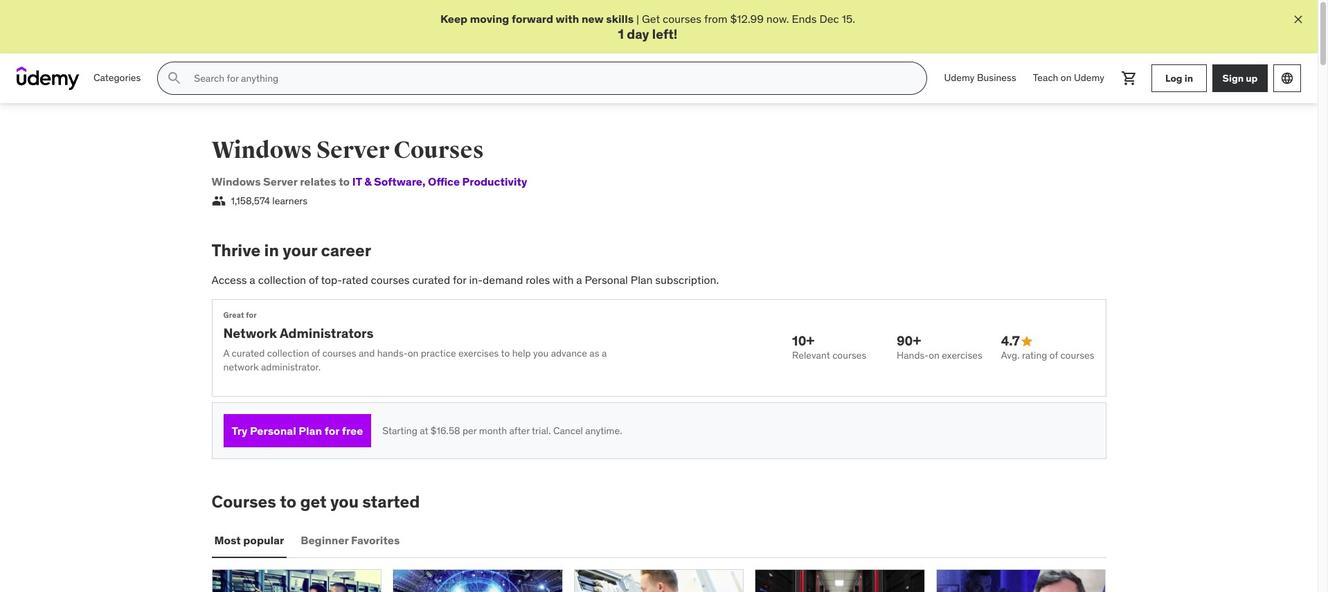 Task type: describe. For each thing, give the bounding box(es) containing it.
demand
[[483, 273, 523, 287]]

administrator.
[[261, 361, 321, 373]]

teach
[[1033, 72, 1058, 84]]

udemy inside teach on udemy link
[[1074, 72, 1104, 84]]

15.
[[842, 12, 855, 26]]

rated
[[342, 273, 368, 287]]

0 horizontal spatial to
[[280, 491, 296, 513]]

1 vertical spatial plan
[[299, 424, 322, 437]]

90+ hands-on exercises
[[897, 333, 982, 361]]

choose a language image
[[1280, 71, 1294, 85]]

a
[[223, 347, 229, 359]]

most
[[214, 533, 241, 547]]

left!
[[652, 26, 678, 43]]

udemy image
[[17, 67, 80, 90]]

cancel
[[553, 424, 583, 437]]

forward
[[512, 12, 553, 26]]

server for courses
[[316, 136, 389, 165]]

Search for anything text field
[[191, 67, 910, 90]]

1
[[618, 26, 624, 43]]

submit search image
[[166, 70, 183, 87]]

thrive in your career element
[[212, 240, 1106, 459]]

sign up link
[[1212, 65, 1268, 92]]

relates
[[300, 175, 336, 188]]

close image
[[1291, 12, 1305, 26]]

hands-
[[897, 349, 929, 361]]

10+ relevant courses
[[792, 333, 866, 361]]

teach on udemy link
[[1025, 62, 1113, 95]]

categories button
[[85, 62, 149, 95]]

great for network administrators a curated collection of courses and hands-on practice exercises to help you advance as a network administrator.
[[223, 310, 607, 373]]

1 horizontal spatial for
[[325, 424, 339, 437]]

access a collection of top-rated courses curated for in-demand roles with a personal plan subscription.
[[212, 273, 719, 287]]

windows server relates to it & software office productivity
[[212, 175, 527, 188]]

beginner favorites button
[[298, 524, 402, 557]]

new
[[582, 12, 604, 26]]

it & software link
[[352, 175, 422, 188]]

a inside great for network administrators a curated collection of courses and hands-on practice exercises to help you advance as a network administrator.
[[602, 347, 607, 359]]

0 vertical spatial collection
[[258, 273, 306, 287]]

get
[[642, 12, 660, 26]]

udemy business link
[[936, 62, 1025, 95]]

0 horizontal spatial personal
[[250, 424, 296, 437]]

courses to get you started
[[212, 491, 420, 513]]

career
[[321, 240, 371, 261]]

for inside great for network administrators a curated collection of courses and hands-on practice exercises to help you advance as a network administrator.
[[246, 310, 257, 320]]

help
[[512, 347, 531, 359]]

keep
[[440, 12, 468, 26]]

courses right rating
[[1060, 349, 1094, 361]]

1,158,574
[[231, 194, 270, 207]]

10+
[[792, 333, 814, 349]]

courses inside 10+ relevant courses
[[832, 349, 866, 361]]

skills
[[606, 12, 634, 26]]

thrive in your career
[[212, 240, 371, 261]]

you inside great for network administrators a curated collection of courses and hands-on practice exercises to help you advance as a network administrator.
[[533, 347, 549, 359]]

after
[[509, 424, 530, 437]]

productivity
[[462, 175, 527, 188]]

advance
[[551, 347, 587, 359]]

in for log
[[1184, 72, 1193, 84]]

rating
[[1022, 349, 1047, 361]]

network administrators link
[[223, 325, 374, 341]]

small image
[[212, 194, 225, 208]]

your
[[283, 240, 317, 261]]

software
[[374, 175, 422, 188]]

hands-
[[377, 347, 408, 359]]

most popular
[[214, 533, 284, 547]]

sign up
[[1223, 72, 1258, 84]]

get
[[300, 491, 327, 513]]

it
[[352, 175, 362, 188]]

1 horizontal spatial personal
[[585, 273, 628, 287]]

try
[[232, 424, 247, 437]]

up
[[1246, 72, 1258, 84]]

business
[[977, 72, 1016, 84]]

roles
[[526, 273, 550, 287]]

server for relates
[[263, 175, 297, 188]]

relevant
[[792, 349, 830, 361]]

keep moving forward with new skills | get courses from $12.99 now. ends dec 15. 1 day left!
[[440, 12, 855, 43]]

starting at $16.58 per month after trial. cancel anytime.
[[382, 424, 622, 437]]

try personal plan for free
[[232, 424, 363, 437]]

4.7
[[1001, 333, 1020, 349]]

1 horizontal spatial a
[[576, 273, 582, 287]]

courses inside 'keep moving forward with new skills | get courses from $12.99 now. ends dec 15. 1 day left!'
[[663, 12, 702, 26]]

90+
[[897, 333, 921, 349]]

$12.99
[[730, 12, 764, 26]]

1 horizontal spatial courses
[[394, 136, 484, 165]]



Task type: vqa. For each thing, say whether or not it's contained in the screenshot.
the bottommost Server
yes



Task type: locate. For each thing, give the bounding box(es) containing it.
1 horizontal spatial server
[[316, 136, 389, 165]]

courses
[[663, 12, 702, 26], [371, 273, 410, 287], [322, 347, 356, 359], [832, 349, 866, 361], [1060, 349, 1094, 361]]

plan left free
[[299, 424, 322, 437]]

with inside thrive in your career element
[[553, 273, 574, 287]]

as
[[589, 347, 599, 359]]

personal
[[585, 273, 628, 287], [250, 424, 296, 437]]

network
[[223, 325, 277, 341]]

office
[[428, 175, 460, 188]]

0 horizontal spatial in
[[264, 240, 279, 261]]

per
[[462, 424, 477, 437]]

log in link
[[1151, 65, 1207, 92]]

at
[[420, 424, 428, 437]]

1 horizontal spatial on
[[929, 349, 940, 361]]

practice
[[421, 347, 456, 359]]

to inside great for network administrators a curated collection of courses and hands-on practice exercises to help you advance as a network administrator.
[[501, 347, 510, 359]]

small image
[[1020, 334, 1034, 348]]

courses
[[394, 136, 484, 165], [212, 491, 276, 513]]

1 vertical spatial for
[[246, 310, 257, 320]]

1 vertical spatial to
[[501, 347, 510, 359]]

month
[[479, 424, 507, 437]]

of
[[309, 273, 318, 287], [312, 347, 320, 359], [1050, 349, 1058, 361]]

2 horizontal spatial a
[[602, 347, 607, 359]]

udemy business
[[944, 72, 1016, 84]]

udemy left the business
[[944, 72, 975, 84]]

top-
[[321, 273, 342, 287]]

1 vertical spatial personal
[[250, 424, 296, 437]]

a
[[250, 273, 255, 287], [576, 273, 582, 287], [602, 347, 607, 359]]

courses right rated
[[371, 273, 410, 287]]

1 horizontal spatial to
[[339, 175, 350, 188]]

of right rating
[[1050, 349, 1058, 361]]

courses right relevant
[[832, 349, 866, 361]]

$16.58
[[431, 424, 460, 437]]

1 vertical spatial you
[[330, 491, 359, 513]]

you
[[533, 347, 549, 359], [330, 491, 359, 513]]

curated inside great for network administrators a curated collection of courses and hands-on practice exercises to help you advance as a network administrator.
[[232, 347, 265, 359]]

0 vertical spatial courses
[[394, 136, 484, 165]]

now.
[[766, 12, 789, 26]]

you right help
[[533, 347, 549, 359]]

2 vertical spatial to
[[280, 491, 296, 513]]

0 horizontal spatial you
[[330, 491, 359, 513]]

thrive
[[212, 240, 261, 261]]

you right get
[[330, 491, 359, 513]]

0 vertical spatial to
[[339, 175, 350, 188]]

for left free
[[325, 424, 339, 437]]

access
[[212, 273, 247, 287]]

personal right try
[[250, 424, 296, 437]]

a right as
[[602, 347, 607, 359]]

1 vertical spatial collection
[[267, 347, 309, 359]]

great
[[223, 310, 244, 320]]

on right 90+
[[929, 349, 940, 361]]

2 windows from the top
[[212, 175, 261, 188]]

0 vertical spatial server
[[316, 136, 389, 165]]

office productivity link
[[422, 175, 527, 188]]

beginner favorites
[[301, 533, 400, 547]]

log
[[1165, 72, 1182, 84]]

0 vertical spatial for
[[453, 273, 466, 287]]

plan
[[631, 273, 653, 287], [299, 424, 322, 437]]

anytime.
[[585, 424, 622, 437]]

1 horizontal spatial curated
[[412, 273, 450, 287]]

windows server courses
[[212, 136, 484, 165]]

of left "top-" at the top left of page
[[309, 273, 318, 287]]

free
[[342, 424, 363, 437]]

teach on udemy
[[1033, 72, 1104, 84]]

0 horizontal spatial udemy
[[944, 72, 975, 84]]

exercises inside great for network administrators a curated collection of courses and hands-on practice exercises to help you advance as a network administrator.
[[458, 347, 499, 359]]

popular
[[243, 533, 284, 547]]

1 horizontal spatial in
[[1184, 72, 1193, 84]]

network
[[223, 361, 259, 373]]

courses up office
[[394, 136, 484, 165]]

a right access
[[250, 273, 255, 287]]

subscription.
[[655, 273, 719, 287]]

moving
[[470, 12, 509, 26]]

courses up 'most popular'
[[212, 491, 276, 513]]

0 horizontal spatial curated
[[232, 347, 265, 359]]

windows for windows server relates to it & software office productivity
[[212, 175, 261, 188]]

to left get
[[280, 491, 296, 513]]

windows for windows server courses
[[212, 136, 312, 165]]

udemy
[[944, 72, 975, 84], [1074, 72, 1104, 84]]

0 horizontal spatial a
[[250, 273, 255, 287]]

in left your
[[264, 240, 279, 261]]

from
[[704, 12, 727, 26]]

1 vertical spatial with
[[553, 273, 574, 287]]

of inside great for network administrators a curated collection of courses and hands-on practice exercises to help you advance as a network administrator.
[[312, 347, 320, 359]]

0 vertical spatial plan
[[631, 273, 653, 287]]

exercises left avg.
[[942, 349, 982, 361]]

1 horizontal spatial udemy
[[1074, 72, 1104, 84]]

0 horizontal spatial plan
[[299, 424, 322, 437]]

0 horizontal spatial for
[[246, 310, 257, 320]]

categories
[[93, 72, 141, 84]]

0 horizontal spatial exercises
[[458, 347, 499, 359]]

0 horizontal spatial on
[[408, 347, 418, 359]]

collection up administrator.
[[267, 347, 309, 359]]

a right roles
[[576, 273, 582, 287]]

with inside 'keep moving forward with new skills | get courses from $12.99 now. ends dec 15. 1 day left!'
[[556, 12, 579, 26]]

collection down the thrive in your career
[[258, 273, 306, 287]]

on right "teach"
[[1061, 72, 1072, 84]]

1 vertical spatial windows
[[212, 175, 261, 188]]

windows
[[212, 136, 312, 165], [212, 175, 261, 188]]

0 horizontal spatial courses
[[212, 491, 276, 513]]

courses inside great for network administrators a curated collection of courses and hands-on practice exercises to help you advance as a network administrator.
[[322, 347, 356, 359]]

courses down administrators
[[322, 347, 356, 359]]

of down administrators
[[312, 347, 320, 359]]

in for thrive
[[264, 240, 279, 261]]

windows up 1,158,574
[[212, 175, 261, 188]]

to left it
[[339, 175, 350, 188]]

in-
[[469, 273, 483, 287]]

server up the learners
[[263, 175, 297, 188]]

2 udemy from the left
[[1074, 72, 1104, 84]]

0 vertical spatial personal
[[585, 273, 628, 287]]

starting
[[382, 424, 417, 437]]

2 vertical spatial for
[[325, 424, 339, 437]]

try personal plan for free link
[[223, 414, 371, 448]]

1 horizontal spatial plan
[[631, 273, 653, 287]]

server up it
[[316, 136, 389, 165]]

with right roles
[[553, 273, 574, 287]]

collection inside great for network administrators a curated collection of courses and hands-on practice exercises to help you advance as a network administrator.
[[267, 347, 309, 359]]

0 vertical spatial you
[[533, 347, 549, 359]]

trial.
[[532, 424, 551, 437]]

sign
[[1223, 72, 1244, 84]]

1 windows from the top
[[212, 136, 312, 165]]

shopping cart with 0 items image
[[1121, 70, 1138, 87]]

exercises right practice at the left of the page
[[458, 347, 499, 359]]

1 udemy from the left
[[944, 72, 975, 84]]

0 vertical spatial windows
[[212, 136, 312, 165]]

|
[[636, 12, 639, 26]]

in inside 'log in' "link"
[[1184, 72, 1193, 84]]

plan left subscription.
[[631, 273, 653, 287]]

favorites
[[351, 533, 400, 547]]

1 vertical spatial courses
[[212, 491, 276, 513]]

2 horizontal spatial for
[[453, 273, 466, 287]]

on
[[1061, 72, 1072, 84], [408, 347, 418, 359], [929, 349, 940, 361]]

in
[[1184, 72, 1193, 84], [264, 240, 279, 261]]

2 horizontal spatial on
[[1061, 72, 1072, 84]]

curated up network
[[232, 347, 265, 359]]

&
[[364, 175, 371, 188]]

1 horizontal spatial exercises
[[942, 349, 982, 361]]

with
[[556, 12, 579, 26], [553, 273, 574, 287]]

exercises
[[458, 347, 499, 359], [942, 349, 982, 361]]

exercises inside the 90+ hands-on exercises
[[942, 349, 982, 361]]

0 vertical spatial curated
[[412, 273, 450, 287]]

beginner
[[301, 533, 349, 547]]

windows up 1,158,574 learners
[[212, 136, 312, 165]]

avg. rating of courses
[[1001, 349, 1094, 361]]

most popular button
[[212, 524, 287, 557]]

and
[[359, 347, 375, 359]]

on inside the 90+ hands-on exercises
[[929, 349, 940, 361]]

2 horizontal spatial to
[[501, 347, 510, 359]]

1 horizontal spatial you
[[533, 347, 549, 359]]

to left help
[[501, 347, 510, 359]]

1 vertical spatial in
[[264, 240, 279, 261]]

with left the new
[[556, 12, 579, 26]]

0 vertical spatial with
[[556, 12, 579, 26]]

courses up left!
[[663, 12, 702, 26]]

administrators
[[280, 325, 374, 341]]

on inside great for network administrators a curated collection of courses and hands-on practice exercises to help you advance as a network administrator.
[[408, 347, 418, 359]]

for right great
[[246, 310, 257, 320]]

0 horizontal spatial server
[[263, 175, 297, 188]]

for
[[453, 273, 466, 287], [246, 310, 257, 320], [325, 424, 339, 437]]

on left practice at the left of the page
[[408, 347, 418, 359]]

avg.
[[1001, 349, 1020, 361]]

1 vertical spatial server
[[263, 175, 297, 188]]

day
[[627, 26, 649, 43]]

in right the 'log'
[[1184, 72, 1193, 84]]

1 vertical spatial curated
[[232, 347, 265, 359]]

for left in-
[[453, 273, 466, 287]]

started
[[362, 491, 420, 513]]

curated left in-
[[412, 273, 450, 287]]

dec
[[819, 12, 839, 26]]

0 vertical spatial in
[[1184, 72, 1193, 84]]

in inside thrive in your career element
[[264, 240, 279, 261]]

udemy left shopping cart with 0 items icon
[[1074, 72, 1104, 84]]

1,158,574 learners
[[231, 194, 308, 207]]

udemy inside the udemy business link
[[944, 72, 975, 84]]

personal right roles
[[585, 273, 628, 287]]

learners
[[272, 194, 308, 207]]

log in
[[1165, 72, 1193, 84]]



